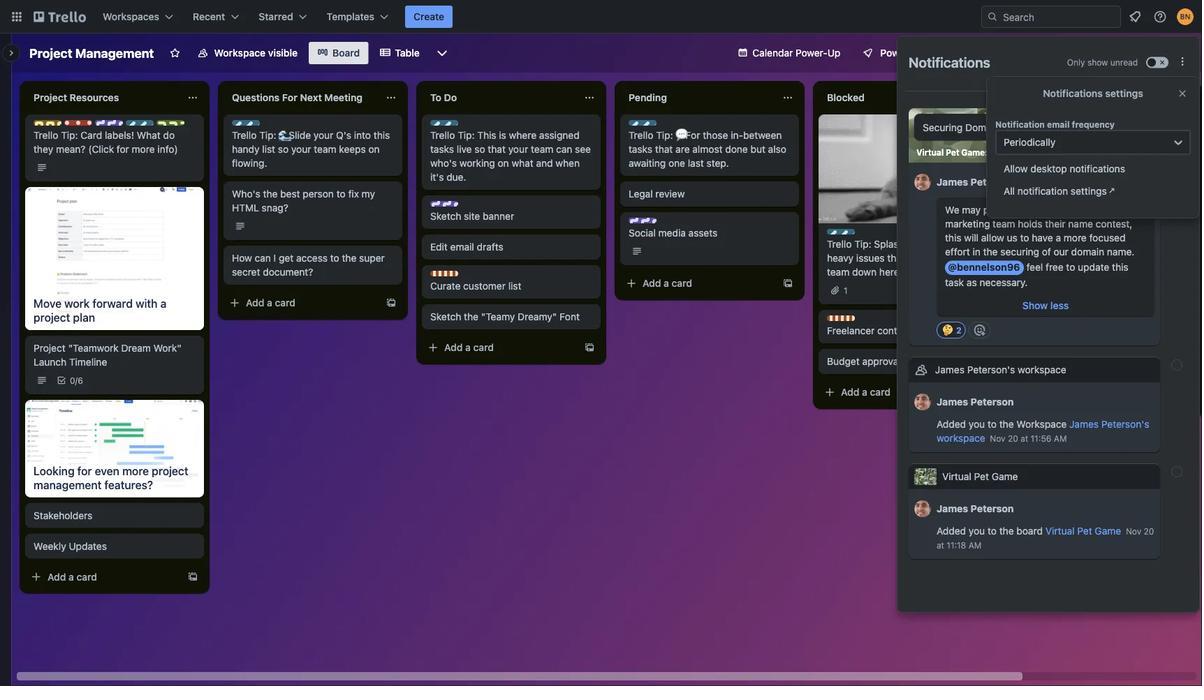 Task type: describe. For each thing, give the bounding box(es) containing it.
freelancer contracts link
[[827, 324, 989, 338]]

at for virtual pet game
[[937, 541, 944, 551]]

to up nov 20 at 11:56 am
[[988, 419, 997, 430]]

the inside how can i get access to the super secret document?
[[342, 253, 357, 264]]

20 for game
[[1144, 527, 1154, 537]]

jan for campaign
[[1042, 367, 1056, 377]]

what
[[512, 158, 534, 169]]

Questions For Next Meeting text field
[[224, 87, 377, 109]]

create button
[[405, 6, 453, 28]]

jan for finalize
[[1042, 266, 1056, 276]]

edit email drafts link
[[430, 240, 592, 254]]

notifications
[[1070, 163, 1125, 175]]

0 vertical spatial design
[[109, 121, 137, 131]]

update
[[1078, 262, 1110, 273]]

pet right the board at right bottom
[[1077, 526, 1092, 537]]

back to home image
[[34, 6, 86, 28]]

the left the board at right bottom
[[999, 526, 1014, 537]]

primary element
[[0, 0, 1202, 34]]

james for the "james peterson" button under virtual pet game
[[937, 503, 968, 515]]

for inside text box
[[282, 92, 298, 103]]

create from template… image for also
[[782, 278, 794, 289]]

0 vertical spatial james peterson's workspace
[[935, 364, 1067, 376]]

recent button
[[184, 6, 248, 28]]

workspace visible
[[214, 47, 298, 59]]

may
[[962, 204, 981, 216]]

media
[[659, 227, 686, 239]]

2 sketch from the top
[[430, 311, 461, 323]]

card for flowing.
[[275, 297, 296, 309]]

with
[[136, 297, 158, 311]]

looking for even more project management features? link
[[25, 459, 204, 498]]

the up 'contest,'
[[1104, 204, 1118, 216]]

20 inside james peterson nov 20 at 12:07 pm
[[1037, 178, 1047, 188]]

free
[[1046, 262, 1064, 273]]

your inside trello tip trello tip: this is where assigned tasks live so that your team can see who's working on what and when it's due.
[[508, 144, 528, 155]]

power-ups button
[[852, 42, 940, 64]]

only show unread
[[1067, 58, 1138, 67]]

1 vertical spatial virtual pet game link
[[1046, 526, 1121, 537]]

for inside trello tip trello tip: ✨ be proud! you're done! for all your finished tasks that your team has hustled on.
[[1054, 188, 1069, 200]]

to left the board at right bottom
[[988, 526, 997, 537]]

dream inside finalize campaign name: teamwork dream work ✨
[[1074, 247, 1104, 258]]

peterson's inside james peterson's workspace
[[1102, 419, 1149, 430]]

am for added you to the workspace
[[1054, 434, 1067, 444]]

so inside trello tip trello tip: this is where assigned tasks live so that your team can see who's working on what and when it's due.
[[475, 144, 485, 155]]

virtual up 11:18
[[942, 471, 972, 483]]

project inside move work forward with a project plan
[[34, 311, 70, 324]]

color: sky, title: "trello tip" element for trello tip: this is where assigned tasks live so that your team can see who's working on what and when it's due.
[[430, 120, 482, 131]]

redtape-
[[935, 239, 974, 250]]

those for almost
[[703, 130, 728, 141]]

task inside feel free to update this task as necessary.
[[945, 277, 964, 289]]

the left "teamy
[[464, 311, 479, 323]]

budget
[[827, 356, 860, 367]]

create from template… image for can
[[584, 342, 595, 353]]

color: red, title: "priority" element
[[64, 120, 108, 131]]

updates
[[69, 541, 107, 552]]

james down freelancer contracts link
[[935, 364, 965, 376]]

design for social
[[643, 219, 671, 228]]

best
[[280, 188, 300, 200]]

0 / 6
[[70, 376, 83, 386]]

in-
[[731, 130, 743, 141]]

0 vertical spatial peterson's
[[967, 364, 1015, 376]]

sketch site banner link
[[430, 210, 592, 224]]

2020 for campaign
[[1069, 266, 1089, 276]]

1 vertical spatial james peterson's workspace
[[937, 419, 1149, 444]]

Jan 31, 2020 checkbox
[[1026, 363, 1097, 380]]

add a card down budget approval
[[841, 387, 891, 398]]

0 vertical spatial workspace
[[1018, 364, 1067, 376]]

finished
[[1106, 188, 1142, 200]]

add for one
[[643, 278, 661, 289]]

🌊slide
[[279, 130, 311, 141]]

questions
[[232, 92, 280, 103]]

1 vertical spatial settings
[[1071, 185, 1107, 197]]

securing domain for virtual pet game website link
[[914, 114, 1155, 140]]

are for almost
[[676, 144, 690, 155]]

ups
[[913, 47, 932, 59]]

virtual right the board at right bottom
[[1046, 526, 1075, 537]]

17,
[[1060, 316, 1070, 326]]

slowing
[[925, 253, 959, 264]]

banner
[[483, 211, 514, 222]]

working
[[460, 158, 495, 169]]

workspace visible button
[[189, 42, 306, 64]]

and
[[536, 158, 553, 169]]

can inside trello tip trello tip: this is where assigned tasks live so that your team can see who's working on what and when it's due.
[[556, 144, 572, 155]]

1
[[844, 286, 848, 295]]

access
[[296, 253, 328, 264]]

james peterson button up the board at right bottom
[[909, 490, 1160, 523]]

to inside how can i get access to the super secret document?
[[330, 253, 339, 264]]

name.
[[1107, 246, 1135, 258]]

work
[[1106, 247, 1130, 258]]

on inside 'trello tip trello tip: 🌊slide your q's into this handy list so your team keeps on flowing.'
[[369, 144, 380, 155]]

pet down added you to the workspace
[[974, 471, 989, 483]]

where
[[509, 130, 537, 141]]

peterson for pet
[[971, 503, 1014, 515]]

what
[[137, 130, 161, 141]]

star or unstar board image
[[169, 48, 181, 59]]

a for questions for next meeting
[[267, 297, 272, 309]]

color: orange, title: "one more step" element for freelancer
[[827, 316, 855, 321]]

pm
[[1083, 178, 1096, 188]]

james peterson button down virtual pet game
[[937, 503, 1014, 515]]

2 horizontal spatial for
[[1002, 122, 1015, 133]]

james peterson button up the may
[[937, 176, 1014, 188]]

a inside we may put this task on hold while the marketing team holds their name contest, this will allow us to have a more focused effort in the securing of our domain name. @bennelson96
[[1056, 232, 1061, 244]]

so inside 'trello tip trello tip: 🌊slide your q's into this handy list so your team keeps on flowing.'
[[278, 144, 289, 155]]

html
[[232, 202, 259, 214]]

a for to do
[[465, 342, 471, 353]]

tip: for trello tip: ✨ be proud! you're done! for all your finished tasks that your team has hustled on.
[[1053, 174, 1070, 186]]

james up we
[[937, 176, 968, 188]]

add a card down weekly updates
[[48, 572, 97, 583]]

tip: for trello tip: 💬for those in-between tasks that are almost done but also awaiting one last step.
[[656, 130, 673, 141]]

add a card button down weekly updates link
[[25, 566, 182, 589]]

your down pm
[[1084, 188, 1104, 200]]

trello tip: ✨ be proud! you're done! for all your finished tasks that your team has hustled on. link
[[1026, 173, 1188, 215]]

name:
[[1110, 233, 1139, 245]]

nov for workspace
[[990, 434, 1006, 444]]

color: purple, title: "design team" element for social media assets
[[629, 218, 695, 228]]

automation
[[962, 47, 1016, 59]]

trello tip: 💬for those in-between tasks that are almost done but also awaiting one last step. link
[[629, 129, 791, 170]]

the up nov 20 at 11:56 am
[[999, 419, 1014, 430]]

hold
[[1056, 204, 1075, 216]]

a for blocked
[[862, 387, 868, 398]]

tip: inside trello tip: card labels! what do they mean? (click for more info)
[[61, 130, 78, 141]]

plan
[[73, 311, 95, 324]]

card down approval
[[870, 387, 891, 398]]

who's
[[430, 158, 457, 169]]

add a card button for who's
[[422, 337, 578, 359]]

curate
[[430, 280, 461, 292]]

0 vertical spatial team
[[139, 121, 161, 131]]

james peterson button up james peterson's workspace link at right bottom
[[909, 383, 1160, 416]]

those for slowing
[[907, 239, 932, 250]]

add down budget
[[841, 387, 860, 398]]

calendar power-up link
[[729, 42, 849, 64]]

more inside we may put this task on hold while the marketing team holds their name contest, this will allow us to have a more focused effort in the securing of our domain name. @bennelson96
[[1064, 232, 1087, 244]]

on inside trello tip trello tip: this is where assigned tasks live so that your team can see who's working on what and when it's due.
[[498, 158, 509, 169]]

have
[[1032, 232, 1053, 244]]

step.
[[707, 158, 729, 169]]

can inside how can i get access to the super secret document?
[[255, 253, 271, 264]]

Blocked text field
[[819, 87, 972, 109]]

color: orange, title: "one more step" element for curate
[[430, 271, 458, 277]]

card for one
[[672, 278, 692, 289]]

to inside we may put this task on hold while the marketing team holds their name contest, this will allow us to have a more focused effort in the securing of our domain name. @bennelson96
[[1020, 232, 1029, 244]]

color: yellow, title: "copy request" element
[[34, 120, 61, 126]]

that inside 'trello tip trello tip: 💬for those in-between tasks that are almost done but also awaiting one last step.'
[[655, 144, 673, 155]]

into
[[354, 130, 371, 141]]

search image
[[987, 11, 998, 22]]

this inside feel free to update this task as necessary.
[[1112, 262, 1129, 273]]

show
[[1023, 300, 1048, 312]]

your inside trello tip trello tip: splash those redtape- heavy issues that are slowing your team down here.
[[962, 253, 981, 264]]

tip: for trello tip: 🌊slide your q's into this handy list so your team keeps on flowing.
[[259, 130, 276, 141]]

tip for trello tip: ✨ be proud! you're done! for all your finished tasks that your team has hustled on.
[[1064, 166, 1077, 175]]

your left the q's at the top left of page
[[314, 130, 333, 141]]

power- inside 'calendar power-up' link
[[796, 47, 828, 59]]

up
[[828, 47, 841, 59]]

move
[[34, 297, 62, 311]]

submit q1 report link
[[1026, 296, 1188, 310]]

create
[[414, 11, 444, 22]]

a inside move work forward with a project plan
[[160, 297, 167, 311]]

trello tip trello tip: splash those redtape- heavy issues that are slowing your team down here.
[[827, 230, 981, 278]]

almost
[[693, 144, 723, 155]]

dec 17, 2019
[[1042, 316, 1092, 326]]

color: sky, title: "trello tip" element for trello tip: ✨ be proud! you're done! for all your finished tasks that your team has hustled on.
[[1026, 165, 1077, 175]]

while
[[1078, 204, 1101, 216]]

james peterson (jamespeterson93) image
[[914, 392, 931, 413]]

looking
[[34, 465, 75, 478]]

color: purple, title: "design team" element for sketch site banner
[[430, 201, 496, 212]]

font
[[560, 311, 580, 323]]

20 for workspace
[[1008, 434, 1018, 444]]

the right in
[[983, 246, 998, 258]]

finalize campaign name: teamwork dream work ✨
[[1026, 233, 1142, 258]]

design for sketch
[[444, 202, 472, 212]]

0 horizontal spatial virtual pet game link
[[916, 147, 985, 158]]

Jan 9, 2020 checkbox
[[1026, 263, 1093, 279]]

this up the effort
[[945, 232, 962, 244]]

virtual down securing
[[916, 147, 944, 157]]

pet up periodically
[[1049, 122, 1064, 133]]

2020 for proposal
[[1072, 367, 1093, 377]]

your down 🌊slide
[[291, 144, 311, 155]]

here.
[[879, 266, 902, 278]]

recent
[[193, 11, 225, 22]]

11:18
[[947, 541, 966, 551]]

you for workspace
[[969, 419, 985, 430]]

tasks for live
[[430, 144, 454, 155]]

ben nelson (bennelson96) image
[[1177, 8, 1194, 25]]

keeps
[[339, 144, 366, 155]]

get
[[279, 253, 294, 264]]

1 peterson from the top
[[971, 176, 1014, 188]]

team for where
[[531, 144, 553, 155]]

1 vertical spatial workspace
[[1017, 419, 1067, 430]]

task inside we may put this task on hold while the marketing team holds their name contest, this will allow us to have a more focused effort in the securing of our domain name. @bennelson96
[[1020, 204, 1039, 216]]

virtual up periodically
[[1018, 122, 1047, 133]]

you for board
[[969, 526, 985, 537]]

nov 20 at 11:18 am
[[937, 527, 1154, 551]]

that inside trello tip trello tip: splash those redtape- heavy issues that are slowing your team down here.
[[887, 253, 905, 264]]

11:56
[[1031, 434, 1052, 444]]

color: lime, title: "halp" element
[[156, 120, 189, 131]]

holds
[[1018, 218, 1043, 230]]

add a card button for flowing.
[[224, 292, 380, 314]]

share
[[1134, 47, 1161, 59]]

name
[[1068, 218, 1093, 230]]

weekly
[[34, 541, 66, 552]]

one
[[669, 158, 685, 169]]

priority
[[78, 121, 108, 131]]

create from template… image for keeps
[[386, 298, 397, 309]]

trello tip: card labels! what do they mean? (click for more info) link
[[34, 129, 196, 156]]

that inside trello tip trello tip: ✨ be proud! you're done! for all your finished tasks that your team has hustled on.
[[1026, 202, 1043, 214]]

proposal
[[1074, 348, 1113, 359]]

website
[[1096, 122, 1132, 133]]

james for james peterson's workspace link at right bottom
[[1070, 419, 1099, 430]]

allow desktop notifications
[[1004, 163, 1125, 175]]

management
[[34, 479, 102, 492]]

your up their
[[1046, 202, 1066, 214]]

do
[[444, 92, 457, 103]]

board link
[[309, 42, 368, 64]]

ben nelson (bennelson96) image
[[1091, 43, 1111, 63]]

email for edit
[[450, 241, 474, 253]]

how can i get access to the super secret document? link
[[232, 251, 394, 279]]

legal review link
[[629, 187, 791, 201]]

dream inside project "teamwork dream work" launch timeline
[[121, 343, 151, 354]]



Task type: locate. For each thing, give the bounding box(es) containing it.
color: purple, title: "design team" element
[[95, 120, 161, 131], [430, 201, 496, 212], [629, 218, 695, 228]]

james peterson (jamespeterson93) image inside the "james peterson" button
[[914, 499, 931, 520]]

project up color: yellow, title: "copy request" element
[[34, 92, 67, 103]]

stakeholders
[[34, 510, 92, 522]]

tip inside trello tip trello tip: splash those redtape- heavy issues that are slowing your team down here.
[[866, 230, 879, 240]]

at left 11:56
[[1021, 434, 1028, 444]]

social
[[629, 227, 656, 239]]

campaign up jan 31, 2020 option
[[1026, 348, 1071, 359]]

0 vertical spatial project
[[34, 311, 70, 324]]

securing
[[1001, 246, 1039, 258]]

1 horizontal spatial design
[[444, 202, 472, 212]]

1 vertical spatial color: purple, title: "design team" element
[[430, 201, 496, 212]]

1 horizontal spatial color: purple, title: "design team" element
[[430, 201, 496, 212]]

done
[[725, 144, 748, 155]]

so down 🌊slide
[[278, 144, 289, 155]]

tip: inside 'trello tip trello tip: 🌊slide your q's into this handy list so your team keeps on flowing.'
[[259, 130, 276, 141]]

those inside 'trello tip trello tip: 💬for those in-between tasks that are almost done but also awaiting one last step.'
[[703, 130, 728, 141]]

tip: inside trello tip trello tip: this is where assigned tasks live so that your team can see who's working on what and when it's due.
[[458, 130, 475, 141]]

Search field
[[998, 6, 1121, 27]]

nov 20 at 11:56 am
[[990, 434, 1067, 444]]

project for project resources
[[34, 92, 67, 103]]

sketch left site
[[430, 211, 461, 222]]

virtual
[[1018, 122, 1047, 133], [916, 147, 944, 157], [942, 471, 972, 483], [1046, 526, 1075, 537]]

project management
[[29, 45, 154, 60]]

list
[[262, 144, 275, 155], [508, 280, 521, 292]]

1 sketch from the top
[[430, 211, 461, 222]]

you left the board at right bottom
[[969, 526, 985, 537]]

0 horizontal spatial nov
[[990, 434, 1006, 444]]

those inside trello tip trello tip: splash those redtape- heavy issues that are slowing your team down here.
[[907, 239, 932, 250]]

the inside who's the best person to fix my html snag?
[[263, 188, 278, 200]]

card
[[81, 130, 102, 141]]

20 inside nov 20 at 11:18 am
[[1144, 527, 1154, 537]]

add for who's
[[444, 342, 463, 353]]

0 horizontal spatial for
[[282, 92, 298, 103]]

see
[[575, 144, 591, 155]]

email for notification
[[1047, 119, 1070, 129]]

card down document?
[[275, 297, 296, 309]]

1 vertical spatial peterson's
[[1102, 419, 1149, 430]]

1 horizontal spatial email
[[1047, 119, 1070, 129]]

add a card for flowing.
[[246, 297, 296, 309]]

notifications for notifications
[[909, 54, 990, 70]]

trello tip: card labels! what do they mean? (click for more info)
[[34, 130, 178, 155]]

0 vertical spatial james peterson (jamespeterson93) image
[[914, 172, 931, 193]]

0 horizontal spatial at
[[937, 541, 944, 551]]

to inside feel free to update this task as necessary.
[[1066, 262, 1075, 273]]

1 vertical spatial on
[[498, 158, 509, 169]]

0 horizontal spatial workspace
[[214, 47, 266, 59]]

color: sky, title: "trello tip" element
[[126, 120, 177, 131], [232, 120, 283, 131], [430, 120, 482, 131], [629, 120, 680, 131], [1026, 165, 1077, 175], [827, 229, 879, 240]]

1 vertical spatial more
[[1064, 232, 1087, 244]]

team inside trello tip trello tip: splash those redtape- heavy issues that are slowing your team down here.
[[827, 266, 850, 278]]

2 so from the left
[[475, 144, 485, 155]]

1 horizontal spatial list
[[508, 280, 521, 292]]

✨
[[1073, 174, 1082, 186], [1132, 247, 1142, 258]]

project down back to home image
[[29, 45, 72, 60]]

0 vertical spatial 20
[[1037, 178, 1047, 188]]

1 vertical spatial james peterson (jamespeterson93) image
[[914, 499, 931, 520]]

2 vertical spatial color: purple, title: "design team" element
[[629, 218, 695, 228]]

2020 inside 'jan 9, 2020' option
[[1069, 266, 1089, 276]]

freelancer
[[827, 325, 875, 337]]

am
[[1054, 434, 1067, 444], [969, 541, 982, 551]]

tip for trello tip: 💬for those in-between tasks that are almost done but also awaiting one last step.
[[667, 121, 680, 131]]

1 horizontal spatial on
[[498, 158, 509, 169]]

0 notifications image
[[1127, 8, 1144, 25]]

color: orange, title: "one more step" element
[[430, 271, 458, 277], [827, 316, 855, 321]]

features?
[[104, 479, 153, 492]]

tip inside trello tip trello tip: this is where assigned tasks live so that your team can see who's working on what and when it's due.
[[469, 121, 482, 131]]

2 james peterson from the top
[[937, 503, 1014, 515]]

1 horizontal spatial tasks
[[629, 144, 653, 155]]

this right into
[[374, 130, 390, 141]]

0 vertical spatial ✨
[[1073, 174, 1082, 186]]

1 vertical spatial added
[[937, 526, 966, 537]]

project down move
[[34, 311, 70, 324]]

tip up the live
[[469, 121, 482, 131]]

more inside trello tip: card labels! what do they mean? (click for more info)
[[132, 144, 155, 155]]

0 horizontal spatial power-
[[796, 47, 828, 59]]

james peterson button up added you to the workspace
[[937, 396, 1014, 408]]

tip up info)
[[164, 121, 177, 131]]

2 vertical spatial at
[[937, 541, 944, 551]]

our
[[1054, 246, 1069, 258]]

virtual pet game link down securing
[[916, 147, 985, 158]]

flowing.
[[232, 158, 267, 169]]

tasks inside 'trello tip trello tip: 💬for those in-between tasks that are almost done but also awaiting one last step.'
[[629, 144, 653, 155]]

your up what
[[508, 144, 528, 155]]

card for who's
[[473, 342, 494, 353]]

0 horizontal spatial team
[[139, 121, 161, 131]]

james peterson for pet
[[937, 503, 1014, 515]]

tip: for trello tip: this is where assigned tasks live so that your team can see who's working on what and when it's due.
[[458, 130, 475, 141]]

be
[[1085, 174, 1097, 186]]

sketch down the "curate"
[[430, 311, 461, 323]]

team for social
[[673, 219, 695, 228]]

that up one
[[655, 144, 673, 155]]

next
[[300, 92, 322, 103]]

james up 11:18
[[937, 503, 968, 515]]

project inside text box
[[29, 45, 72, 60]]

Pending text field
[[620, 87, 774, 109]]

1 jan from the top
[[1042, 266, 1056, 276]]

peterson up added you to the workspace
[[971, 396, 1014, 408]]

board
[[1017, 526, 1043, 537]]

workspaces button
[[94, 6, 182, 28]]

for
[[1002, 122, 1015, 133], [117, 144, 129, 155], [77, 465, 92, 478]]

2 horizontal spatial at
[[1049, 178, 1057, 188]]

add down social
[[643, 278, 661, 289]]

color: orange, title: "one more step" element up freelancer
[[827, 316, 855, 321]]

2 horizontal spatial nov
[[1126, 527, 1142, 537]]

1 vertical spatial at
[[1021, 434, 1028, 444]]

james for the "james peterson" button on top of added you to the workspace
[[937, 396, 968, 408]]

0 vertical spatial workspace
[[214, 47, 266, 59]]

design inside "design team sketch site banner"
[[444, 202, 472, 212]]

to
[[337, 188, 346, 200], [1020, 232, 1029, 244], [330, 253, 339, 264], [1066, 262, 1075, 273], [988, 419, 997, 430], [988, 526, 997, 537]]

add for flowing.
[[246, 297, 264, 309]]

2 power- from the left
[[880, 47, 913, 59]]

you
[[969, 419, 985, 430], [969, 526, 985, 537]]

add a card for who's
[[444, 342, 494, 353]]

Board name text field
[[22, 42, 161, 64]]

am for added you to the board
[[969, 541, 982, 551]]

close popover image
[[1177, 88, 1188, 99]]

1 horizontal spatial team
[[475, 202, 496, 212]]

0 horizontal spatial task
[[945, 277, 964, 289]]

1 horizontal spatial dream
[[1074, 247, 1104, 258]]

1 horizontal spatial power-
[[880, 47, 913, 59]]

tasks up on. at the right top of page
[[1145, 188, 1169, 200]]

team inside 'trello tip trello tip: 🌊slide your q's into this handy list so your team keeps on flowing.'
[[314, 144, 336, 155]]

awaiting
[[629, 158, 666, 169]]

trello inside trello tip: card labels! what do they mean? (click for more info)
[[34, 130, 58, 141]]

campaign inside finalize campaign name: teamwork dream work ✨
[[1062, 233, 1108, 245]]

all
[[1071, 188, 1081, 200]]

james peterson's workspace down jan 31, 2020 option
[[937, 419, 1149, 444]]

nov inside nov 20 at 11:18 am
[[1126, 527, 1142, 537]]

sketch inside "design team sketch site banner"
[[430, 211, 461, 222]]

0 vertical spatial james peterson
[[937, 396, 1014, 408]]

your down will at the right of the page
[[962, 253, 981, 264]]

team down review
[[673, 219, 695, 228]]

add a card for one
[[643, 278, 692, 289]]

for up the paused
[[1002, 122, 1015, 133]]

2 vertical spatial on
[[1042, 204, 1053, 216]]

0 vertical spatial jan
[[1042, 266, 1056, 276]]

2 horizontal spatial 20
[[1144, 527, 1154, 537]]

0 horizontal spatial color: orange, title: "one more step" element
[[430, 271, 458, 277]]

0 horizontal spatial those
[[703, 130, 728, 141]]

all
[[1004, 185, 1015, 197]]

2 vertical spatial 20
[[1144, 527, 1154, 537]]

1 horizontal spatial so
[[475, 144, 485, 155]]

a down document?
[[267, 297, 272, 309]]

1 james peterson from the top
[[937, 396, 1014, 408]]

a right with
[[160, 297, 167, 311]]

1 vertical spatial campaign
[[1026, 348, 1071, 359]]

tip up 12:07
[[1064, 166, 1077, 175]]

jan left 9,
[[1042, 266, 1056, 276]]

share button
[[1115, 42, 1169, 64]]

peterson down allow
[[971, 176, 1014, 188]]

for left next on the top of the page
[[282, 92, 298, 103]]

live
[[457, 144, 472, 155]]

meeting
[[324, 92, 363, 103]]

more inside looking for even more project management features?
[[122, 465, 149, 478]]

team up and
[[531, 144, 553, 155]]

at inside nov 20 at 11:18 am
[[937, 541, 944, 551]]

1 horizontal spatial can
[[556, 144, 572, 155]]

dreamy"
[[518, 311, 557, 323]]

team for q's
[[314, 144, 336, 155]]

0 vertical spatial color: orange, title: "one more step" element
[[430, 271, 458, 277]]

1 vertical spatial those
[[907, 239, 932, 250]]

add a card down "teamy
[[444, 342, 494, 353]]

2020 right 9,
[[1069, 266, 1089, 276]]

add a card
[[643, 278, 692, 289], [246, 297, 296, 309], [444, 342, 494, 353], [841, 387, 891, 398], [48, 572, 97, 583]]

To Do text field
[[422, 87, 576, 109]]

0 horizontal spatial notifications
[[909, 54, 990, 70]]

create from template… image
[[782, 278, 794, 289], [386, 298, 397, 309], [584, 342, 595, 353], [981, 387, 992, 398], [187, 572, 198, 583]]

0 vertical spatial peterson
[[971, 176, 1014, 188]]

2 jan from the top
[[1042, 367, 1056, 377]]

a down sketch the "teamy dreamy" font
[[465, 342, 471, 353]]

tasks inside trello tip trello tip: ✨ be proud! you're done! for all your finished tasks that your team has hustled on.
[[1145, 188, 1169, 200]]

workspaces
[[103, 11, 159, 22]]

show less
[[1023, 300, 1069, 312]]

2 james peterson (jamespeterson93) image from the top
[[914, 499, 931, 520]]

tip down the pending text field
[[667, 121, 680, 131]]

list inside curate customer list link
[[508, 280, 521, 292]]

card down updates
[[77, 572, 97, 583]]

a down media
[[664, 278, 669, 289]]

james peterson up added you to the workspace
[[937, 396, 1014, 408]]

added you to the workspace
[[937, 419, 1070, 430]]

customer
[[463, 280, 506, 292]]

0 vertical spatial sketch
[[430, 211, 461, 222]]

the left 'super'
[[342, 253, 357, 264]]

color: sky, title: "trello tip" element for trello tip: splash those redtape- heavy issues that are slowing your team down here.
[[827, 229, 879, 240]]

james peterson for peterson's
[[937, 396, 1014, 408]]

tip: inside trello tip trello tip: ✨ be proud! you're done! for all your finished tasks that your team has hustled on.
[[1053, 174, 1070, 186]]

1 horizontal spatial those
[[907, 239, 932, 250]]

more down name
[[1064, 232, 1087, 244]]

templates button
[[318, 6, 397, 28]]

0 vertical spatial can
[[556, 144, 572, 155]]

20
[[1037, 178, 1047, 188], [1008, 434, 1018, 444], [1144, 527, 1154, 537]]

person
[[303, 188, 334, 200]]

2 horizontal spatial tasks
[[1145, 188, 1169, 200]]

sm image
[[943, 42, 962, 61]]

campaign proposal link
[[1026, 346, 1188, 360]]

jan 9, 2020
[[1042, 266, 1089, 276]]

2 vertical spatial peterson
[[971, 503, 1014, 515]]

project for project "teamwork dream work" launch timeline
[[34, 343, 65, 354]]

2 vertical spatial project
[[34, 343, 65, 354]]

james peterson
[[937, 396, 1014, 408], [937, 503, 1014, 515]]

necessary.
[[980, 277, 1028, 289]]

more up features?
[[122, 465, 149, 478]]

team for redtape-
[[827, 266, 850, 278]]

added for added you to the workspace
[[937, 419, 966, 430]]

so up working
[[475, 144, 485, 155]]

2 added from the top
[[937, 526, 966, 537]]

power- inside power-ups button
[[880, 47, 913, 59]]

workspace up virtual pet game
[[937, 433, 985, 444]]

more down what
[[132, 144, 155, 155]]

tasks inside trello tip trello tip: this is where assigned tasks live so that your team can see who's working on what and when it's due.
[[430, 144, 454, 155]]

1 vertical spatial for
[[117, 144, 129, 155]]

am right 11:18
[[969, 541, 982, 551]]

0 vertical spatial you
[[969, 419, 985, 430]]

2 peterson from the top
[[971, 396, 1014, 408]]

their
[[1045, 218, 1066, 230]]

1 vertical spatial peterson
[[971, 396, 1014, 408]]

email up periodically
[[1047, 119, 1070, 129]]

priority design team
[[78, 121, 161, 131]]

1 vertical spatial dream
[[121, 343, 151, 354]]

0 vertical spatial added
[[937, 419, 966, 430]]

customize views image
[[435, 46, 449, 60]]

task
[[1020, 204, 1039, 216], [945, 277, 964, 289]]

tip inside 'trello tip trello tip: 💬for those in-between tasks that are almost done but also awaiting one last step.'
[[667, 121, 680, 131]]

add down sketch the "teamy dreamy" font
[[444, 342, 463, 353]]

1 horizontal spatial 20
[[1037, 178, 1047, 188]]

team for sketch
[[475, 202, 496, 212]]

on.
[[1148, 202, 1162, 214]]

show menu image
[[1176, 46, 1190, 60]]

for up 'management'
[[77, 465, 92, 478]]

0 vertical spatial task
[[1020, 204, 1039, 216]]

campaign up domain
[[1062, 233, 1108, 245]]

1 vertical spatial jan
[[1042, 367, 1056, 377]]

✨ inside trello tip trello tip: ✨ be proud! you're done! for all your finished tasks that your team has hustled on.
[[1073, 174, 1082, 186]]

1 vertical spatial james peterson
[[937, 503, 1014, 515]]

1 vertical spatial project
[[152, 465, 188, 478]]

31,
[[1059, 367, 1070, 377]]

desktop
[[1031, 163, 1067, 175]]

workspace inside button
[[214, 47, 266, 59]]

submit
[[1026, 297, 1057, 309]]

a for pending
[[664, 278, 669, 289]]

0 horizontal spatial project
[[34, 311, 70, 324]]

1 horizontal spatial at
[[1021, 434, 1028, 444]]

blocked
[[827, 92, 865, 103]]

are down 💬for
[[676, 144, 690, 155]]

nov for game
[[1126, 527, 1142, 537]]

0 vertical spatial am
[[1054, 434, 1067, 444]]

2020 inside jan 31, 2020 option
[[1072, 367, 1093, 377]]

focused
[[1089, 232, 1126, 244]]

are for slowing
[[908, 253, 922, 264]]

1 horizontal spatial ✨
[[1132, 247, 1142, 258]]

we
[[945, 204, 960, 216]]

are left slowing
[[908, 253, 922, 264]]

put
[[984, 204, 998, 216]]

team
[[314, 144, 336, 155], [531, 144, 553, 155], [1069, 202, 1091, 214], [993, 218, 1015, 230], [827, 266, 850, 278]]

add a card down document?
[[246, 297, 296, 309]]

0 horizontal spatial are
[[676, 144, 690, 155]]

has
[[1094, 202, 1110, 214]]

tip: inside 'trello tip trello tip: 💬for those in-between tasks that are almost done but also awaiting one last step.'
[[656, 130, 673, 141]]

notification
[[1018, 185, 1068, 197]]

add a card down media
[[643, 278, 692, 289]]

at for james peterson's workspace
[[1021, 434, 1028, 444]]

0 vertical spatial at
[[1049, 178, 1057, 188]]

fix
[[348, 188, 359, 200]]

add a card button
[[620, 272, 777, 295], [224, 292, 380, 314], [422, 337, 578, 359], [819, 381, 975, 404], [25, 566, 182, 589]]

those up almost
[[703, 130, 728, 141]]

✨ inside finalize campaign name: teamwork dream work ✨
[[1132, 247, 1142, 258]]

that down the done!
[[1026, 202, 1043, 214]]

is
[[499, 130, 506, 141]]

james peterson down virtual pet game
[[937, 503, 1014, 515]]

notification email frequency
[[995, 119, 1115, 129]]

0 vertical spatial list
[[262, 144, 275, 155]]

0 vertical spatial settings
[[1105, 88, 1143, 99]]

project inside project "teamwork dream work" launch timeline
[[34, 343, 65, 354]]

labels!
[[105, 130, 134, 141]]

this inside 'trello tip trello tip: 🌊slide your q's into this handy list so your team keeps on flowing.'
[[374, 130, 390, 141]]

Project Resources text field
[[25, 87, 179, 109]]

show less button
[[937, 295, 1155, 316]]

to left the fix
[[337, 188, 346, 200]]

are inside trello tip trello tip: splash those redtape- heavy issues that are slowing your team down here.
[[908, 253, 922, 264]]

0 horizontal spatial so
[[278, 144, 289, 155]]

1 power- from the left
[[796, 47, 828, 59]]

1 vertical spatial project
[[34, 92, 67, 103]]

jan
[[1042, 266, 1056, 276], [1042, 367, 1056, 377]]

on inside we may put this task on hold while the marketing team holds their name contest, this will allow us to have a more focused effort in the securing of our domain name. @bennelson96
[[1042, 204, 1053, 216]]

1 vertical spatial 2020
[[1072, 367, 1093, 377]]

add a card button down "teamy
[[422, 337, 578, 359]]

heavy
[[827, 253, 854, 264]]

that inside trello tip trello tip: this is where assigned tasks live so that your team can see who's working on what and when it's due.
[[488, 144, 506, 155]]

1 vertical spatial color: orange, title: "one more step" element
[[827, 316, 855, 321]]

team down the all
[[1069, 202, 1091, 214]]

1 vertical spatial design
[[444, 202, 472, 212]]

team inside trello tip trello tip: ✨ be proud! you're done! for all your finished tasks that your team has hustled on.
[[1069, 202, 1091, 214]]

project resources
[[34, 92, 119, 103]]

0 vertical spatial notifications
[[909, 54, 990, 70]]

task left as
[[945, 277, 964, 289]]

add a card button down budget approval link
[[819, 381, 975, 404]]

tip: inside trello tip trello tip: splash those redtape- heavy issues that are slowing your team down here.
[[855, 239, 871, 250]]

0 horizontal spatial on
[[369, 144, 380, 155]]

2 vertical spatial for
[[77, 465, 92, 478]]

2 you from the top
[[969, 526, 985, 537]]

notifications for notifications settings
[[1043, 88, 1103, 99]]

down
[[852, 266, 877, 278]]

those up slowing
[[907, 239, 932, 250]]

pet down securing
[[946, 147, 959, 157]]

1 so from the left
[[278, 144, 289, 155]]

0 vertical spatial 2020
[[1069, 266, 1089, 276]]

am inside nov 20 at 11:18 am
[[969, 541, 982, 551]]

tip inside 'trello tip trello tip: 🌊slide your q's into this handy list so your team keeps on flowing.'
[[271, 121, 283, 131]]

added for added you to the board virtual pet game
[[937, 526, 966, 537]]

power-
[[796, 47, 828, 59], [880, 47, 913, 59]]

1 vertical spatial list
[[508, 280, 521, 292]]

0 horizontal spatial ✨
[[1073, 174, 1082, 186]]

1 horizontal spatial are
[[908, 253, 922, 264]]

james peterson (jamespeterson93) image
[[914, 172, 931, 193], [914, 499, 931, 520]]

9,
[[1059, 266, 1066, 276]]

1 vertical spatial can
[[255, 253, 271, 264]]

for down 12:07
[[1054, 188, 1069, 200]]

a for project resources
[[69, 572, 74, 583]]

0 vertical spatial more
[[132, 144, 155, 155]]

on down into
[[369, 144, 380, 155]]

project for project management
[[29, 45, 72, 60]]

project up features?
[[152, 465, 188, 478]]

0 vertical spatial for
[[282, 92, 298, 103]]

design inside design team social media assets
[[643, 219, 671, 228]]

project inside 'text box'
[[34, 92, 67, 103]]

team inside "design team sketch site banner"
[[475, 202, 496, 212]]

1 added from the top
[[937, 419, 966, 430]]

dream left work" on the left of page
[[121, 343, 151, 354]]

project inside looking for even more project management features?
[[152, 465, 188, 478]]

1 horizontal spatial color: orange, title: "one more step" element
[[827, 316, 855, 321]]

team down the q's at the top left of page
[[314, 144, 336, 155]]

1 horizontal spatial task
[[1020, 204, 1039, 216]]

power- up blocked text box
[[880, 47, 913, 59]]

3 peterson from the top
[[971, 503, 1014, 515]]

tip inside trello tip trello tip: ✨ be proud! you're done! for all your finished tasks that your team has hustled on.
[[1064, 166, 1077, 175]]

add down the secret
[[246, 297, 264, 309]]

to inside who's the best person to fix my html snag?
[[337, 188, 346, 200]]

this down work at right top
[[1112, 262, 1129, 273]]

for inside trello tip: card labels! what do they mean? (click for more info)
[[117, 144, 129, 155]]

1 horizontal spatial for
[[117, 144, 129, 155]]

notifications
[[909, 54, 990, 70], [1043, 88, 1103, 99]]

0 vertical spatial color: purple, title: "design team" element
[[95, 120, 161, 131]]

even
[[95, 465, 119, 478]]

tasks up awaiting
[[629, 144, 653, 155]]

2 horizontal spatial color: purple, title: "design team" element
[[629, 218, 695, 228]]

james
[[937, 176, 968, 188], [935, 364, 965, 376], [937, 396, 968, 408], [1070, 419, 1099, 430], [937, 503, 968, 515]]

1 you from the top
[[969, 419, 985, 430]]

peterson for peterson's
[[971, 396, 1014, 408]]

team inside design team social media assets
[[673, 219, 695, 228]]

1 horizontal spatial workspace
[[1017, 419, 1067, 430]]

color: sky, title: "trello tip" element for trello tip: 🌊slide your q's into this handy list so your team keeps on flowing.
[[232, 120, 283, 131]]

add down weekly
[[48, 572, 66, 583]]

workspace down campaign proposal
[[1018, 364, 1067, 376]]

task up holds
[[1020, 204, 1039, 216]]

to right 9,
[[1066, 262, 1075, 273]]

tip for trello tip: 🌊slide your q's into this handy list so your team keeps on flowing.
[[271, 121, 283, 131]]

nov inside james peterson nov 20 at 12:07 pm
[[1019, 178, 1034, 188]]

0 horizontal spatial workspace
[[937, 433, 985, 444]]

tip for trello tip: this is where assigned tasks live so that your team can see who's working on what and when it's due.
[[469, 121, 482, 131]]

mean?
[[56, 144, 86, 155]]

at inside james peterson nov 20 at 12:07 pm
[[1049, 178, 1057, 188]]

1 vertical spatial ✨
[[1132, 247, 1142, 258]]

tip up 'issues'
[[866, 230, 879, 240]]

this right put
[[1001, 204, 1018, 216]]

color: sky, title: "trello tip" element for trello tip: 💬for those in-between tasks that are almost done but also awaiting one last step.
[[629, 120, 680, 131]]

more
[[132, 144, 155, 155], [1064, 232, 1087, 244], [122, 465, 149, 478]]

workspace up 11:56
[[1017, 419, 1067, 430]]

splash
[[874, 239, 904, 250]]

1 horizontal spatial for
[[1054, 188, 1069, 200]]

starred button
[[250, 6, 316, 28]]

team left the do
[[139, 121, 161, 131]]

email right the edit
[[450, 241, 474, 253]]

on left what
[[498, 158, 509, 169]]

team inside trello tip trello tip: this is where assigned tasks live so that your team can see who's working on what and when it's due.
[[531, 144, 553, 155]]

open information menu image
[[1153, 10, 1167, 24]]

for inside looking for even more project management features?
[[77, 465, 92, 478]]

to right access
[[330, 253, 339, 264]]

dream up the update
[[1074, 247, 1104, 258]]

add a card button for one
[[620, 272, 777, 295]]

tasks for that
[[629, 144, 653, 155]]

1 james peterson (jamespeterson93) image from the top
[[914, 172, 931, 193]]

do
[[163, 130, 175, 141]]

team inside we may put this task on hold while the marketing team holds their name contest, this will allow us to have a more focused effort in the securing of our domain name. @bennelson96
[[993, 218, 1015, 230]]

secret
[[232, 267, 260, 278]]

1 vertical spatial task
[[945, 277, 964, 289]]

project
[[34, 311, 70, 324], [152, 465, 188, 478]]

forward
[[93, 297, 133, 311]]

stakeholders link
[[34, 509, 196, 523]]

all notification settings link
[[995, 180, 1190, 203]]

0 horizontal spatial can
[[255, 253, 271, 264]]

Dec 17, 2019 checkbox
[[1026, 313, 1097, 330]]

list inside 'trello tip trello tip: 🌊slide your q's into this handy list so your team keeps on flowing.'
[[262, 144, 275, 155]]

they
[[34, 144, 53, 155]]

pending
[[629, 92, 667, 103]]

are inside 'trello tip trello tip: 💬for those in-between tasks that are almost done but also awaiting one last step.'
[[676, 144, 690, 155]]

✨ down name:
[[1132, 247, 1142, 258]]



Task type: vqa. For each thing, say whether or not it's contained in the screenshot.


